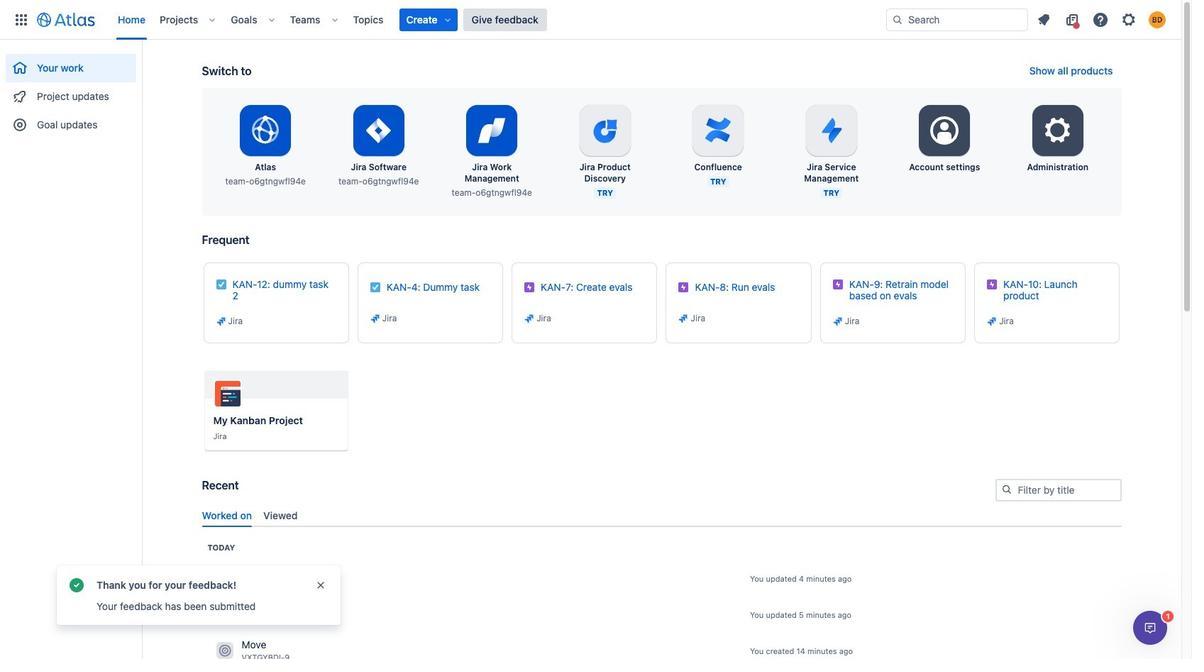 Task type: vqa. For each thing, say whether or not it's contained in the screenshot.
SLACK LOGO SHOWING NAN CHANNELS ARE CONNECTED TO THIS PROJECT
no



Task type: describe. For each thing, give the bounding box(es) containing it.
townsquare image
[[216, 643, 233, 659]]

account image
[[1149, 11, 1166, 28]]

dismiss image
[[315, 580, 327, 591]]

2 horizontal spatial settings image
[[1121, 11, 1138, 28]]

2 townsquare image from the top
[[216, 606, 233, 623]]

help image
[[1092, 11, 1109, 28]]

search image
[[892, 14, 904, 25]]

1 horizontal spatial settings image
[[1041, 114, 1075, 148]]

notifications image
[[1036, 11, 1053, 28]]

1 townsquare image from the top
[[216, 570, 233, 587]]



Task type: locate. For each thing, give the bounding box(es) containing it.
0 vertical spatial townsquare image
[[216, 570, 233, 587]]

Filter by title field
[[997, 481, 1120, 500]]

jira image
[[370, 313, 381, 324], [524, 313, 535, 324], [678, 313, 690, 324], [215, 316, 227, 327], [215, 316, 227, 327], [833, 316, 844, 327], [987, 316, 998, 327]]

search image
[[1001, 484, 1013, 495]]

settings image
[[1121, 11, 1138, 28], [928, 114, 962, 148], [1041, 114, 1075, 148]]

heading
[[208, 542, 235, 554]]

tab list
[[196, 504, 1128, 527]]

None search field
[[887, 8, 1029, 31]]

banner
[[0, 0, 1182, 40]]

switch to... image
[[13, 11, 30, 28]]

jira image
[[370, 313, 381, 324], [524, 313, 535, 324], [678, 313, 690, 324], [833, 316, 844, 327], [987, 316, 998, 327]]

Search field
[[887, 8, 1029, 31]]

0 horizontal spatial settings image
[[928, 114, 962, 148]]

1 vertical spatial townsquare image
[[216, 606, 233, 623]]

group
[[6, 40, 136, 143]]

townsquare image
[[216, 570, 233, 587], [216, 606, 233, 623]]

top element
[[9, 0, 887, 39]]



